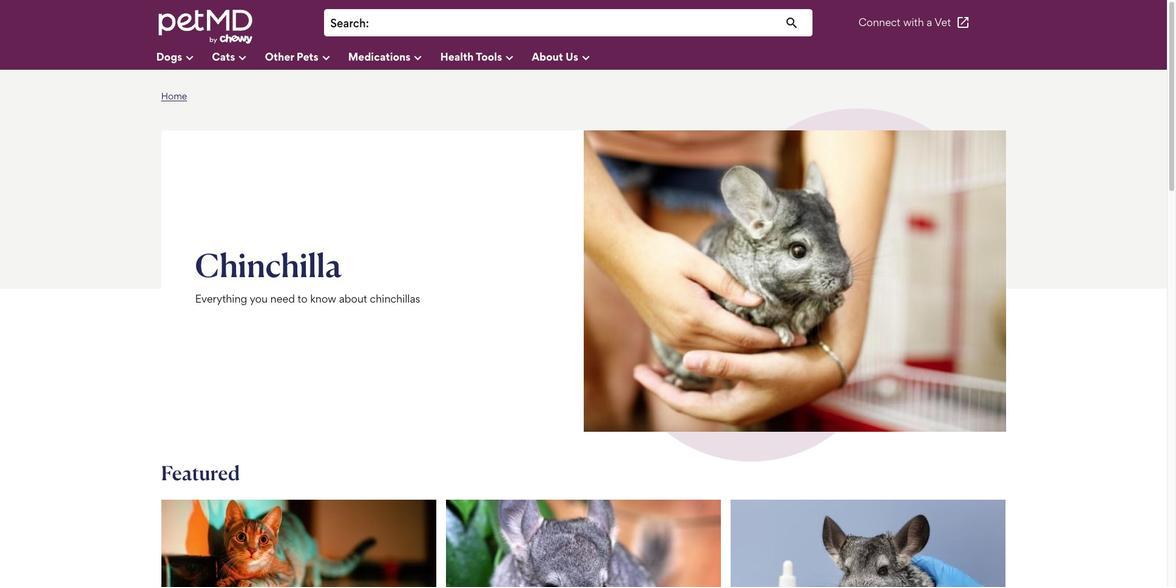 Task type: locate. For each thing, give the bounding box(es) containing it.
everything you need to know about chinchillas
[[195, 293, 420, 306]]

about
[[532, 50, 563, 63]]

featured
[[161, 461, 240, 486]]

None text field
[[375, 15, 807, 32]]

about us button
[[532, 46, 608, 70]]

us
[[566, 50, 578, 63]]

need
[[271, 293, 295, 306]]

connect with a vet button
[[859, 8, 971, 37]]

cats button
[[212, 46, 265, 70]]

petmd home image
[[156, 8, 253, 45]]

cats
[[212, 50, 235, 63]]

know
[[310, 293, 336, 306]]

home
[[161, 90, 187, 102]]

tools
[[476, 50, 502, 63]]

about us
[[532, 50, 578, 63]]

a
[[927, 16, 933, 29]]

everything
[[195, 293, 247, 306]]

medications
[[348, 50, 411, 63]]

you
[[250, 293, 268, 306]]

chinchilla
[[195, 245, 342, 285]]

connect
[[859, 16, 901, 29]]

home link
[[161, 90, 187, 102]]

search :
[[330, 16, 369, 30]]



Task type: describe. For each thing, give the bounding box(es) containing it.
chinchillas
[[370, 293, 420, 306]]

health
[[440, 50, 474, 63]]

connect with a vet
[[859, 16, 951, 29]]

health tools button
[[440, 46, 532, 70]]

dogs
[[156, 50, 182, 63]]

search
[[330, 16, 366, 30]]

dogs button
[[156, 46, 212, 70]]

woman holding a gray chinchilla image
[[584, 131, 1006, 432]]

:
[[366, 16, 369, 30]]

to
[[298, 293, 308, 306]]

about
[[339, 293, 367, 306]]

with
[[904, 16, 924, 29]]

vet
[[935, 16, 951, 29]]

other pets button
[[265, 46, 348, 70]]

health tools
[[440, 50, 502, 63]]

medications button
[[348, 46, 440, 70]]

other
[[265, 50, 294, 63]]

other pets
[[265, 50, 319, 63]]

pets
[[297, 50, 319, 63]]



Task type: vqa. For each thing, say whether or not it's contained in the screenshot.
Vet
yes



